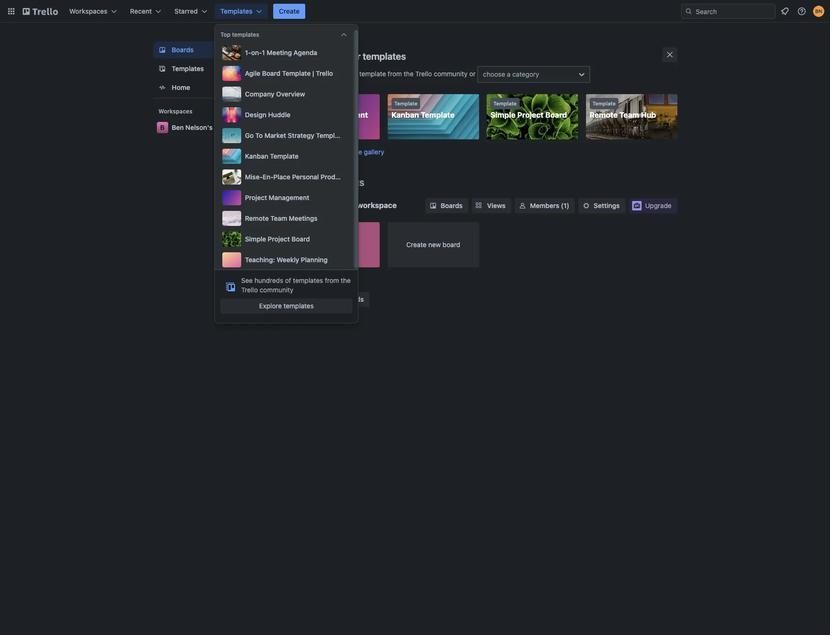 Task type: locate. For each thing, give the bounding box(es) containing it.
b up the meetings at the left top of the page
[[293, 200, 299, 211]]

ben
[[172, 123, 184, 131], [307, 201, 321, 209]]

2 vertical spatial the
[[341, 277, 351, 285]]

0 horizontal spatial templates
[[172, 65, 204, 73]]

trello
[[316, 69, 333, 77], [415, 70, 432, 78], [305, 226, 326, 235], [241, 286, 258, 294]]

remote inside button
[[245, 214, 269, 222]]

menu
[[221, 43, 383, 270]]

the up boards
[[341, 277, 351, 285]]

project down mise-
[[245, 194, 267, 202]]

1 vertical spatial board
[[545, 111, 567, 119]]

ben down the home
[[172, 123, 184, 131]]

ben nelson (bennelson96) image
[[813, 6, 825, 17]]

template board image
[[157, 63, 168, 74]]

1 horizontal spatial the
[[341, 277, 351, 285]]

simple project board
[[245, 235, 310, 243]]

boards link
[[153, 41, 274, 58], [426, 198, 468, 213]]

1 horizontal spatial boards link
[[426, 198, 468, 213]]

a right choose
[[507, 70, 511, 78]]

community
[[434, 70, 468, 78], [260, 286, 293, 294]]

closed
[[320, 295, 340, 303]]

1-on-1 meeting agenda
[[245, 49, 317, 57]]

templates
[[220, 7, 253, 15], [172, 65, 204, 73]]

0 vertical spatial boards link
[[153, 41, 274, 58]]

0 horizontal spatial ben nelson's workspace
[[172, 123, 248, 131]]

1 vertical spatial the
[[313, 148, 323, 156]]

0 vertical spatial community
[[434, 70, 468, 78]]

trello inside button
[[316, 69, 333, 77]]

project
[[292, 111, 319, 119], [517, 111, 544, 119], [245, 194, 267, 202], [268, 235, 290, 243]]

1 horizontal spatial from
[[388, 70, 402, 78]]

1 sm image from the left
[[429, 201, 438, 210]]

1 horizontal spatial community
[[434, 70, 468, 78]]

1 horizontal spatial kanban
[[391, 111, 419, 119]]

1 vertical spatial boards
[[441, 201, 463, 209]]

0 vertical spatial ben nelson's workspace
[[172, 123, 248, 131]]

0 vertical spatial project management
[[292, 111, 368, 119]]

2 horizontal spatial board
[[545, 111, 567, 119]]

1 vertical spatial management
[[269, 194, 309, 202]]

templates button
[[215, 4, 268, 19]]

1 vertical spatial remote
[[245, 214, 269, 222]]

recent
[[130, 7, 152, 15]]

1 horizontal spatial boards
[[441, 201, 463, 209]]

ben nelson's workspace
[[172, 123, 248, 131], [307, 201, 397, 209]]

0 vertical spatial ben
[[172, 123, 184, 131]]

1 vertical spatial ben nelson's workspace
[[307, 201, 397, 209]]

template
[[359, 70, 386, 78], [335, 148, 362, 156]]

1 vertical spatial create
[[406, 241, 427, 249]]

0 horizontal spatial board
[[328, 226, 349, 235]]

1 horizontal spatial board
[[443, 241, 460, 249]]

team up simple project board
[[270, 214, 287, 222]]

1 horizontal spatial create
[[406, 241, 427, 249]]

teaching: weekly planning
[[245, 256, 328, 264]]

0 horizontal spatial boards
[[172, 46, 194, 54]]

go to market strategy template button
[[221, 126, 349, 145]]

trello up 'template kanban template' at the top of page
[[415, 70, 432, 78]]

settings link
[[579, 198, 625, 213]]

a
[[354, 70, 358, 78], [507, 70, 511, 78]]

0 vertical spatial create
[[279, 7, 300, 15]]

from
[[388, 70, 402, 78], [325, 277, 339, 285]]

1 horizontal spatial remote
[[590, 111, 618, 119]]

1 vertical spatial boards link
[[426, 198, 468, 213]]

top templates
[[221, 31, 259, 38]]

simple down the choose a category
[[491, 111, 516, 119]]

workspace down system
[[357, 201, 397, 209]]

simple up teaching:
[[245, 235, 266, 243]]

0 horizontal spatial board
[[262, 69, 280, 77]]

workspaces button
[[64, 4, 123, 19]]

template inside button
[[282, 69, 311, 77]]

board for create new board
[[443, 241, 460, 249]]

0 vertical spatial remote
[[590, 111, 618, 119]]

hundreds
[[255, 277, 283, 285]]

from up closed
[[325, 277, 339, 285]]

1 horizontal spatial sm image
[[518, 201, 527, 210]]

nelson's
[[185, 123, 213, 131], [323, 201, 355, 209]]

create inside create button
[[279, 7, 300, 15]]

board inside template simple project board
[[545, 111, 567, 119]]

templates inside see hundreds of templates from the trello community
[[293, 277, 323, 285]]

boards left the views link
[[441, 201, 463, 209]]

sm image
[[429, 201, 438, 210], [518, 201, 527, 210]]

board up the planning
[[328, 226, 349, 235]]

community down the "hundreds"
[[260, 286, 293, 294]]

0 horizontal spatial management
[[269, 194, 309, 202]]

management inside button
[[269, 194, 309, 202]]

1 horizontal spatial board
[[292, 235, 310, 243]]

kanban down get going faster with a template from the trello community or
[[391, 111, 419, 119]]

0 vertical spatial b
[[160, 123, 165, 131]]

hub
[[641, 111, 656, 119]]

the inside see hundreds of templates from the trello community
[[341, 277, 351, 285]]

template right full
[[335, 148, 362, 156]]

project down category
[[517, 111, 544, 119]]

0 vertical spatial board
[[262, 69, 280, 77]]

ben nelson's workspace down home link
[[172, 123, 248, 131]]

1 vertical spatial project management
[[245, 194, 309, 202]]

1 horizontal spatial b
[[293, 200, 299, 211]]

collapse image
[[340, 31, 348, 39]]

team left "hub" at the top right of the page
[[620, 111, 639, 119]]

design huddle button
[[221, 106, 349, 124]]

from down most popular templates
[[388, 70, 402, 78]]

Search field
[[693, 4, 775, 18]]

0 vertical spatial workspace
[[214, 123, 248, 131]]

settings
[[594, 201, 620, 209]]

sm image up create new board
[[429, 201, 438, 210]]

0 horizontal spatial team
[[270, 214, 287, 222]]

the left full
[[313, 148, 323, 156]]

1 vertical spatial simple
[[245, 235, 266, 243]]

board inside agile board template | trello button
[[262, 69, 280, 77]]

0 horizontal spatial workspaces
[[69, 7, 107, 15]]

0 vertical spatial nelson's
[[185, 123, 213, 131]]

team inside button
[[270, 214, 287, 222]]

recent button
[[124, 4, 167, 19]]

management up browse the full template gallery
[[320, 111, 368, 119]]

boards link up templates link
[[153, 41, 274, 58]]

workspaces
[[69, 7, 107, 15], [159, 108, 192, 115]]

template down most popular templates
[[359, 70, 386, 78]]

project management inside button
[[245, 194, 309, 202]]

|
[[312, 69, 314, 77]]

boards
[[172, 46, 194, 54], [441, 201, 463, 209]]

nelson's down home link
[[185, 123, 213, 131]]

nelson's down the workspaces
[[323, 201, 355, 209]]

create button
[[273, 4, 305, 19]]

kanban template
[[245, 152, 299, 160]]

0 horizontal spatial kanban
[[245, 152, 268, 160]]

ben nelson's workspace down the workspaces
[[307, 201, 397, 209]]

b
[[160, 123, 165, 131], [293, 200, 299, 211]]

1 horizontal spatial simple
[[491, 111, 516, 119]]

management down your
[[269, 194, 309, 202]]

0 horizontal spatial b
[[160, 123, 165, 131]]

templates
[[232, 31, 259, 38], [363, 51, 406, 62], [293, 277, 323, 285], [284, 302, 314, 310]]

1 vertical spatial board
[[443, 241, 460, 249]]

my trello board link
[[289, 222, 380, 267]]

0 vertical spatial board
[[328, 226, 349, 235]]

1 horizontal spatial team
[[620, 111, 639, 119]]

agile board template | trello
[[245, 69, 333, 77]]

1 vertical spatial b
[[293, 200, 299, 211]]

project management up remote team meetings
[[245, 194, 309, 202]]

workspace
[[214, 123, 248, 131], [357, 201, 397, 209]]

a right with
[[354, 70, 358, 78]]

project down remote team meetings
[[268, 235, 290, 243]]

from inside see hundreds of templates from the trello community
[[325, 277, 339, 285]]

templates up top templates
[[220, 7, 253, 15]]

templates up get going faster with a template from the trello community or
[[363, 51, 406, 62]]

1 horizontal spatial workspaces
[[159, 108, 192, 115]]

remote
[[590, 111, 618, 119], [245, 214, 269, 222]]

kanban down to
[[245, 152, 268, 160]]

template inside template simple project board
[[493, 100, 517, 106]]

agile
[[245, 69, 260, 77]]

1 horizontal spatial ben
[[307, 201, 321, 209]]

simple project board button
[[221, 230, 349, 249]]

boards right the board icon
[[172, 46, 194, 54]]

0 vertical spatial simple
[[491, 111, 516, 119]]

workspace down design
[[214, 123, 248, 131]]

open information menu image
[[797, 7, 807, 16]]

workspaces inside popup button
[[69, 7, 107, 15]]

remote up simple project board
[[245, 214, 269, 222]]

go to market strategy template
[[245, 131, 345, 139]]

0 horizontal spatial from
[[325, 277, 339, 285]]

0 vertical spatial templates
[[220, 7, 253, 15]]

kanban
[[391, 111, 419, 119], [245, 152, 268, 160]]

boards for the rightmost boards link
[[441, 201, 463, 209]]

new
[[428, 241, 441, 249]]

0 notifications image
[[779, 6, 791, 17]]

trello inside see hundreds of templates from the trello community
[[241, 286, 258, 294]]

project management link
[[289, 94, 380, 139]]

template inside template remote team hub
[[593, 100, 616, 106]]

back to home image
[[23, 4, 58, 19]]

1 horizontal spatial management
[[320, 111, 368, 119]]

kanban inside kanban template button
[[245, 152, 268, 160]]

templates up 1-
[[232, 31, 259, 38]]

0 vertical spatial boards
[[172, 46, 194, 54]]

0 horizontal spatial community
[[260, 286, 293, 294]]

remote left "hub" at the top right of the page
[[590, 111, 618, 119]]

2 vertical spatial board
[[292, 235, 310, 243]]

get going faster with a template from the trello community or
[[289, 70, 477, 78]]

0 vertical spatial workspaces
[[69, 7, 107, 15]]

create
[[279, 7, 300, 15], [406, 241, 427, 249]]

templates down see hundreds of templates from the trello community
[[284, 302, 314, 310]]

meeting
[[267, 49, 292, 57]]

template
[[282, 69, 311, 77], [394, 100, 418, 106], [493, 100, 517, 106], [593, 100, 616, 106], [421, 111, 455, 119], [316, 131, 345, 139], [270, 152, 299, 160]]

0 vertical spatial management
[[320, 111, 368, 119]]

1 vertical spatial team
[[270, 214, 287, 222]]

board
[[328, 226, 349, 235], [443, 241, 460, 249]]

b down home icon
[[160, 123, 165, 131]]

0 horizontal spatial sm image
[[429, 201, 438, 210]]

0 horizontal spatial simple
[[245, 235, 266, 243]]

top
[[221, 31, 231, 38]]

sm image left members
[[518, 201, 527, 210]]

project up strategy
[[292, 111, 319, 119]]

1 horizontal spatial templates
[[220, 7, 253, 15]]

ben up the meetings at the left top of the page
[[307, 201, 321, 209]]

mise-en-place personal productivity system
[[245, 173, 383, 181]]

company overview
[[245, 90, 305, 98]]

project inside 'link'
[[292, 111, 319, 119]]

1 vertical spatial kanban
[[245, 152, 268, 160]]

simple inside template simple project board
[[491, 111, 516, 119]]

board
[[262, 69, 280, 77], [545, 111, 567, 119], [292, 235, 310, 243]]

1 vertical spatial templates
[[172, 65, 204, 73]]

create left new
[[406, 241, 427, 249]]

simple
[[491, 111, 516, 119], [245, 235, 266, 243]]

upgrade
[[645, 201, 672, 209]]

productivity
[[321, 173, 358, 181]]

0 horizontal spatial nelson's
[[185, 123, 213, 131]]

trello right |
[[316, 69, 333, 77]]

0 horizontal spatial remote
[[245, 214, 269, 222]]

the up 'template kanban template' at the top of page
[[404, 70, 414, 78]]

templates link
[[153, 60, 274, 77]]

1-on-1 meeting agenda button
[[221, 43, 349, 62]]

1 horizontal spatial a
[[507, 70, 511, 78]]

1 vertical spatial from
[[325, 277, 339, 285]]

management
[[320, 111, 368, 119], [269, 194, 309, 202]]

create up the '1-on-1 meeting agenda' button
[[279, 7, 300, 15]]

boards link up new
[[426, 198, 468, 213]]

0 vertical spatial team
[[620, 111, 639, 119]]

the
[[404, 70, 414, 78], [313, 148, 323, 156], [341, 277, 351, 285]]

0 vertical spatial the
[[404, 70, 414, 78]]

1 horizontal spatial workspace
[[357, 201, 397, 209]]

1 horizontal spatial nelson's
[[323, 201, 355, 209]]

templates up view
[[293, 277, 323, 285]]

0 horizontal spatial create
[[279, 7, 300, 15]]

templates up the home
[[172, 65, 204, 73]]

0 horizontal spatial boards link
[[153, 41, 274, 58]]

community left or
[[434, 70, 468, 78]]

trello down see
[[241, 286, 258, 294]]

board right new
[[443, 241, 460, 249]]

trello down the meetings at the left top of the page
[[305, 226, 326, 235]]

0 vertical spatial kanban
[[391, 111, 419, 119]]

1 vertical spatial community
[[260, 286, 293, 294]]

huddle
[[268, 111, 291, 119]]

overview
[[276, 90, 305, 98]]

0 vertical spatial from
[[388, 70, 402, 78]]

kanban template button
[[221, 147, 349, 166]]

project management up strategy
[[292, 111, 368, 119]]

create for create
[[279, 7, 300, 15]]



Task type: describe. For each thing, give the bounding box(es) containing it.
0 vertical spatial template
[[359, 70, 386, 78]]

template remote team hub
[[590, 100, 656, 119]]

search image
[[685, 8, 693, 15]]

popular
[[328, 51, 361, 62]]

go
[[245, 131, 254, 139]]

agile board template | trello button
[[221, 64, 349, 83]]

category
[[512, 70, 539, 78]]

(1)
[[561, 201, 569, 209]]

template kanban template
[[391, 100, 455, 119]]

members
[[530, 201, 559, 209]]

most popular templates
[[304, 51, 406, 62]]

home image
[[157, 82, 168, 93]]

community inside see hundreds of templates from the trello community
[[260, 286, 293, 294]]

place
[[273, 173, 290, 181]]

template simple project board
[[491, 100, 567, 119]]

en-
[[263, 173, 273, 181]]

design
[[245, 111, 267, 119]]

boards for top boards link
[[172, 46, 194, 54]]

my
[[292, 226, 303, 235]]

system
[[360, 173, 383, 181]]

choose a category
[[483, 70, 539, 78]]

board for my trello board
[[328, 226, 349, 235]]

planning
[[301, 256, 328, 264]]

of
[[285, 277, 291, 285]]

your workspaces
[[289, 179, 364, 187]]

create new board
[[406, 241, 460, 249]]

sm image inside boards link
[[429, 201, 438, 210]]

kanban inside 'template kanban template'
[[391, 111, 419, 119]]

1-
[[245, 49, 251, 57]]

remote team meetings button
[[221, 209, 349, 228]]

1 vertical spatial nelson's
[[323, 201, 355, 209]]

mise-en-place personal productivity system button
[[221, 168, 383, 187]]

company
[[245, 90, 274, 98]]

full
[[324, 148, 334, 156]]

simple inside button
[[245, 235, 266, 243]]

board image
[[157, 44, 168, 56]]

primary element
[[0, 0, 830, 23]]

0 horizontal spatial a
[[354, 70, 358, 78]]

meetings
[[289, 214, 318, 222]]

most
[[304, 51, 325, 62]]

view all closed boards
[[294, 295, 364, 303]]

2 horizontal spatial the
[[404, 70, 414, 78]]

create for create new board
[[406, 241, 427, 249]]

menu containing 1-on-1 meeting agenda
[[221, 43, 383, 270]]

1 vertical spatial template
[[335, 148, 362, 156]]

starred
[[174, 7, 198, 15]]

views
[[487, 201, 506, 209]]

personal
[[292, 173, 319, 181]]

explore templates link
[[221, 299, 352, 314]]

with
[[339, 70, 352, 78]]

design huddle
[[245, 111, 291, 119]]

home
[[172, 83, 190, 91]]

teaching: weekly planning button
[[221, 251, 349, 270]]

project management inside 'link'
[[292, 111, 368, 119]]

1 horizontal spatial ben nelson's workspace
[[307, 201, 397, 209]]

on-
[[251, 49, 262, 57]]

company overview button
[[221, 85, 349, 104]]

view
[[294, 295, 309, 303]]

to
[[255, 131, 263, 139]]

upgrade button
[[629, 198, 677, 213]]

agenda
[[294, 49, 317, 57]]

remote inside template remote team hub
[[590, 111, 618, 119]]

home link
[[153, 79, 274, 96]]

gallery
[[364, 148, 384, 156]]

workspaces
[[312, 179, 364, 187]]

faster
[[320, 70, 338, 78]]

sm image
[[582, 201, 591, 210]]

your
[[289, 179, 310, 187]]

weekly
[[277, 256, 299, 264]]

see
[[241, 277, 253, 285]]

project management button
[[221, 188, 349, 207]]

1 vertical spatial ben
[[307, 201, 321, 209]]

2 sm image from the left
[[518, 201, 527, 210]]

boards
[[342, 295, 364, 303]]

0 horizontal spatial ben
[[172, 123, 184, 131]]

strategy
[[288, 131, 314, 139]]

remote team meetings
[[245, 214, 318, 222]]

0 horizontal spatial workspace
[[214, 123, 248, 131]]

browse the full template gallery link
[[289, 148, 384, 156]]

choose
[[483, 70, 505, 78]]

create a workspace image
[[258, 106, 270, 117]]

management inside 'link'
[[320, 111, 368, 119]]

my trello board
[[292, 226, 349, 235]]

board inside simple project board button
[[292, 235, 310, 243]]

1 vertical spatial workspaces
[[159, 108, 192, 115]]

browse the full template gallery
[[289, 148, 384, 156]]

members (1)
[[530, 201, 569, 209]]

get
[[289, 70, 299, 78]]

view all closed boards button
[[289, 292, 370, 307]]

explore
[[259, 302, 282, 310]]

see hundreds of templates from the trello community
[[241, 277, 351, 294]]

market
[[265, 131, 286, 139]]

browse
[[289, 148, 311, 156]]

teaching:
[[245, 256, 275, 264]]

explore templates
[[259, 302, 314, 310]]

templates inside popup button
[[220, 7, 253, 15]]

1 vertical spatial workspace
[[357, 201, 397, 209]]

1
[[262, 49, 265, 57]]

views link
[[472, 198, 511, 213]]

0 horizontal spatial the
[[313, 148, 323, 156]]

going
[[301, 70, 318, 78]]

team inside template remote team hub
[[620, 111, 639, 119]]

project inside template simple project board
[[517, 111, 544, 119]]

starred button
[[169, 4, 213, 19]]

or
[[469, 70, 476, 78]]



Task type: vqa. For each thing, say whether or not it's contained in the screenshot.
TEAM within the TEMPLATE REMOTE TEAM HUB
yes



